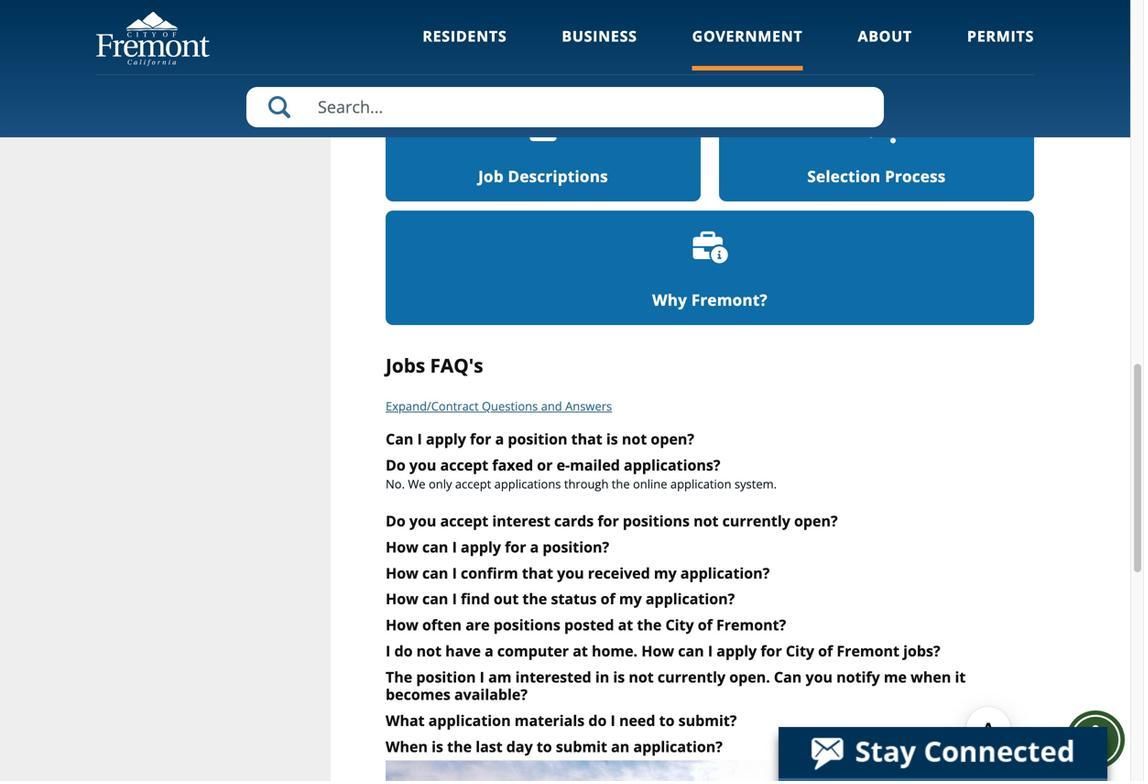 Task type: locate. For each thing, give the bounding box(es) containing it.
0 vertical spatial my
[[654, 563, 677, 583]]

you up the "we"
[[410, 456, 437, 475]]

jobs faq's
[[386, 353, 483, 378]]

0 vertical spatial that
[[572, 429, 603, 449]]

0 horizontal spatial city
[[666, 616, 694, 635]]

for down expand/contract questions and answers link
[[470, 429, 492, 449]]

applications?
[[624, 456, 721, 475]]

the inside can i apply for a position that is not open? do you accept faxed or e-mailed applications? no. we only accept applications through the online application system.
[[612, 476, 630, 493]]

fremont?
[[692, 289, 768, 310], [717, 616, 786, 635]]

accept down only
[[440, 511, 489, 531]]

accept up only
[[440, 456, 489, 475]]

0 vertical spatial application
[[671, 476, 732, 493]]

fremont? inside do you accept interest cards for positions not currently open? how can i apply for a position? how can i confirm that you received my application? how can i find out the status of my application? how often are positions posted at the city of fremont? i do not have a computer at home. how can i apply for city of fremont jobs? the position i am interested in is not currently open. can you notify me when it becomes available? what application materials do i need to submit? when is the last day to submit an application?
[[717, 616, 786, 635]]

you up status
[[557, 563, 584, 583]]

0 vertical spatial do
[[386, 456, 406, 475]]

how left confirm
[[386, 563, 419, 583]]

an
[[611, 737, 630, 757]]

0 horizontal spatial to
[[537, 737, 552, 757]]

at up home.
[[618, 616, 633, 635]]

0 horizontal spatial at
[[573, 642, 588, 661]]

2 vertical spatial apply
[[717, 642, 757, 661]]

1 vertical spatial that
[[522, 563, 553, 583]]

apply down expand/contract
[[426, 429, 466, 449]]

interest
[[492, 511, 551, 531]]

becomes
[[386, 685, 451, 705]]

positions down online
[[623, 511, 690, 531]]

1 horizontal spatial application
[[671, 476, 732, 493]]

can inside can i apply for a position that is not open? do you accept faxed or e-mailed applications? no. we only accept applications through the online application system.
[[386, 429, 414, 449]]

apply up confirm
[[461, 537, 501, 557]]

0 vertical spatial application?
[[681, 563, 770, 583]]

0 vertical spatial position
[[508, 429, 568, 449]]

not down the often
[[417, 642, 442, 661]]

1 vertical spatial at
[[573, 642, 588, 661]]

0 horizontal spatial can
[[386, 429, 414, 449]]

received
[[588, 563, 650, 583]]

1 horizontal spatial do
[[589, 711, 607, 731]]

1 horizontal spatial can
[[774, 668, 802, 687]]

i inside can i apply for a position that is not open? do you accept faxed or e-mailed applications? no. we only accept applications through the online application system.
[[417, 429, 422, 449]]

not down applications?
[[694, 511, 719, 531]]

1 vertical spatial is
[[613, 668, 625, 687]]

open?
[[651, 429, 695, 449], [794, 511, 838, 531]]

currently up submit?
[[658, 668, 726, 687]]

have
[[446, 642, 481, 661]]

expand/contract
[[386, 398, 479, 414]]

stay connected image
[[779, 728, 1106, 779]]

accept
[[440, 456, 489, 475], [455, 476, 491, 493], [440, 511, 489, 531]]

are
[[466, 616, 490, 635]]

position down have
[[416, 668, 476, 687]]

apply up open.
[[717, 642, 757, 661]]

0 horizontal spatial positions
[[494, 616, 561, 635]]

how left the find
[[386, 589, 419, 609]]

selection
[[808, 166, 881, 187]]

briefcase with information icon image
[[691, 231, 729, 264]]

the up home.
[[637, 616, 662, 635]]

not up applications?
[[622, 429, 647, 449]]

a down interest
[[530, 537, 539, 557]]

can
[[422, 537, 448, 557], [422, 563, 448, 583], [422, 589, 448, 609], [678, 642, 704, 661]]

for
[[470, 429, 492, 449], [598, 511, 619, 531], [505, 537, 526, 557], [761, 642, 782, 661]]

to right need
[[659, 711, 675, 731]]

computer
[[497, 642, 569, 661]]

application inside do you accept interest cards for positions not currently open? how can i apply for a position? how can i confirm that you received my application? how can i find out the status of my application? how often are positions posted at the city of fremont? i do not have a computer at home. how can i apply for city of fremont jobs? the position i am interested in is not currently open. can you notify me when it becomes available? what application materials do i need to submit? when is the last day to submit an application?
[[429, 711, 511, 731]]

notify
[[837, 668, 880, 687]]

0 horizontal spatial open?
[[651, 429, 695, 449]]

2 vertical spatial accept
[[440, 511, 489, 531]]

day
[[507, 737, 533, 757]]

0 horizontal spatial application
[[429, 711, 511, 731]]

home.
[[592, 642, 638, 661]]

0 vertical spatial is
[[607, 429, 618, 449]]

salaries
[[469, 42, 531, 63]]

is inside can i apply for a position that is not open? do you accept faxed or e-mailed applications? no. we only accept applications through the online application system.
[[607, 429, 618, 449]]

1 vertical spatial to
[[537, 737, 552, 757]]

my right "received"
[[654, 563, 677, 583]]

open? inside do you accept interest cards for positions not currently open? how can i apply for a position? how can i confirm that you received my application? how can i find out the status of my application? how often are positions posted at the city of fremont? i do not have a computer at home. how can i apply for city of fremont jobs? the position i am interested in is not currently open. can you notify me when it becomes available? what application materials do i need to submit? when is the last day to submit an application?
[[794, 511, 838, 531]]

1 do from the top
[[386, 456, 406, 475]]

benefits
[[552, 42, 618, 63]]

is right in
[[613, 668, 625, 687]]

0 vertical spatial apply
[[426, 429, 466, 449]]

0 horizontal spatial position
[[416, 668, 476, 687]]

the
[[612, 476, 630, 493], [523, 589, 547, 609], [637, 616, 662, 635], [447, 737, 472, 757]]

1 horizontal spatial a
[[495, 429, 504, 449]]

to
[[659, 711, 675, 731], [537, 737, 552, 757]]

do down no.
[[386, 511, 406, 531]]

that
[[572, 429, 603, 449], [522, 563, 553, 583]]

do up no.
[[386, 456, 406, 475]]

can up no.
[[386, 429, 414, 449]]

city
[[666, 616, 694, 635], [786, 642, 815, 661]]

what
[[386, 711, 425, 731]]

1 horizontal spatial open?
[[794, 511, 838, 531]]

application up last
[[429, 711, 511, 731]]

salaries & benefits
[[469, 42, 618, 63]]

1 vertical spatial open?
[[794, 511, 838, 531]]

1 horizontal spatial position
[[508, 429, 568, 449]]

2 vertical spatial a
[[485, 642, 494, 661]]

i
[[417, 429, 422, 449], [452, 537, 457, 557], [452, 563, 457, 583], [452, 589, 457, 609], [386, 642, 391, 661], [708, 642, 713, 661], [480, 668, 485, 687], [611, 711, 616, 731]]

0 vertical spatial a
[[495, 429, 504, 449]]

do
[[394, 642, 413, 661], [589, 711, 607, 731]]

1 vertical spatial accept
[[455, 476, 491, 493]]

is right when
[[432, 737, 443, 757]]

1 vertical spatial city
[[786, 642, 815, 661]]

1 vertical spatial can
[[774, 668, 802, 687]]

0 horizontal spatial my
[[619, 589, 642, 609]]

open? inside can i apply for a position that is not open? do you accept faxed or e-mailed applications? no. we only accept applications through the online application system.
[[651, 429, 695, 449]]

&
[[536, 42, 548, 63]]

city left fremont
[[786, 642, 815, 661]]

fremont? up open.
[[717, 616, 786, 635]]

can right open.
[[774, 668, 802, 687]]

0 vertical spatial accept
[[440, 456, 489, 475]]

application
[[671, 476, 732, 493], [429, 711, 511, 731]]

1 vertical spatial positions
[[494, 616, 561, 635]]

posted
[[564, 616, 614, 635]]

job descriptions
[[478, 166, 608, 187]]

do up 'submit'
[[589, 711, 607, 731]]

2 horizontal spatial a
[[530, 537, 539, 557]]

the
[[386, 668, 413, 687]]

available?
[[455, 685, 528, 705]]

why
[[653, 289, 687, 310]]

1 horizontal spatial to
[[659, 711, 675, 731]]

0 vertical spatial city
[[666, 616, 694, 635]]

my
[[654, 563, 677, 583], [619, 589, 642, 609]]

how left the often
[[386, 616, 419, 635]]

process
[[885, 166, 946, 187]]

position
[[508, 429, 568, 449], [416, 668, 476, 687]]

1 vertical spatial my
[[619, 589, 642, 609]]

1 horizontal spatial city
[[786, 642, 815, 661]]

0 vertical spatial can
[[386, 429, 414, 449]]

the left online
[[612, 476, 630, 493]]

apply
[[426, 429, 466, 449], [461, 537, 501, 557], [717, 642, 757, 661]]

at down posted at bottom
[[573, 642, 588, 661]]

1 vertical spatial application?
[[646, 589, 735, 609]]

city right posted at bottom
[[666, 616, 694, 635]]

2 do from the top
[[386, 511, 406, 531]]

accept right only
[[455, 476, 491, 493]]

about
[[858, 26, 913, 46]]

that up status
[[522, 563, 553, 583]]

residents
[[423, 26, 507, 46]]

is
[[607, 429, 618, 449], [613, 668, 625, 687], [432, 737, 443, 757]]

do up 'the'
[[394, 642, 413, 661]]

is up mailed
[[607, 429, 618, 449]]

position up "or" on the left of the page
[[508, 429, 568, 449]]

1 horizontal spatial my
[[654, 563, 677, 583]]

permits
[[968, 26, 1035, 46]]

a
[[495, 429, 504, 449], [530, 537, 539, 557], [485, 642, 494, 661]]

fremont? down briefcase with information icon
[[692, 289, 768, 310]]

currently
[[723, 511, 791, 531], [658, 668, 726, 687]]

you
[[410, 456, 437, 475], [410, 511, 437, 531], [557, 563, 584, 583], [806, 668, 833, 687]]

1 vertical spatial fremont?
[[717, 616, 786, 635]]

can inside do you accept interest cards for positions not currently open? how can i apply for a position? how can i confirm that you received my application? how can i find out the status of my application? how often are positions posted at the city of fremont? i do not have a computer at home. how can i apply for city of fremont jobs? the position i am interested in is not currently open. can you notify me when it becomes available? what application materials do i need to submit? when is the last day to submit an application?
[[774, 668, 802, 687]]

0 vertical spatial positions
[[623, 511, 690, 531]]

descriptions
[[508, 166, 608, 187]]

1 vertical spatial do
[[386, 511, 406, 531]]

open? for currently
[[794, 511, 838, 531]]

do
[[386, 456, 406, 475], [386, 511, 406, 531]]

in
[[595, 668, 610, 687]]

0 horizontal spatial a
[[485, 642, 494, 661]]

currently down system.
[[723, 511, 791, 531]]

a up faxed
[[495, 429, 504, 449]]

1 horizontal spatial at
[[618, 616, 633, 635]]

for inside can i apply for a position that is not open? do you accept faxed or e-mailed applications? no. we only accept applications through the online application system.
[[470, 429, 492, 449]]

not
[[622, 429, 647, 449], [694, 511, 719, 531], [417, 642, 442, 661], [629, 668, 654, 687]]

0 horizontal spatial that
[[522, 563, 553, 583]]

1 horizontal spatial that
[[572, 429, 603, 449]]

understanding
[[890, 42, 1010, 63]]

a right have
[[485, 642, 494, 661]]

that up mailed
[[572, 429, 603, 449]]

Search text field
[[247, 87, 884, 127]]

1 vertical spatial application
[[429, 711, 511, 731]]

application down applications?
[[671, 476, 732, 493]]

to right day
[[537, 737, 552, 757]]

1 vertical spatial currently
[[658, 668, 726, 687]]

memorandums
[[744, 42, 866, 63]]

when
[[386, 737, 428, 757]]

of
[[870, 42, 886, 63], [601, 589, 616, 609], [698, 616, 713, 635], [818, 642, 833, 661]]

0 vertical spatial at
[[618, 616, 633, 635]]

2 vertical spatial application?
[[634, 737, 723, 757]]

1 vertical spatial do
[[589, 711, 607, 731]]

jobs?
[[904, 642, 941, 661]]

need
[[619, 711, 656, 731]]

1 vertical spatial position
[[416, 668, 476, 687]]

application?
[[681, 563, 770, 583], [646, 589, 735, 609], [634, 737, 723, 757]]

how
[[386, 537, 419, 557], [386, 563, 419, 583], [386, 589, 419, 609], [386, 616, 419, 635], [642, 642, 675, 661]]

positions up computer
[[494, 616, 561, 635]]

or
[[537, 456, 553, 475]]

0 vertical spatial do
[[394, 642, 413, 661]]

my down "received"
[[619, 589, 642, 609]]

0 vertical spatial to
[[659, 711, 675, 731]]

0 vertical spatial open?
[[651, 429, 695, 449]]

not down home.
[[629, 668, 654, 687]]



Task type: vqa. For each thing, say whether or not it's contained in the screenshot.
results
no



Task type: describe. For each thing, give the bounding box(es) containing it.
cards
[[554, 511, 594, 531]]

position?
[[543, 537, 610, 557]]

file lines image
[[524, 105, 563, 143]]

a inside can i apply for a position that is not open? do you accept faxed or e-mailed applications? no. we only accept applications through the online application system.
[[495, 429, 504, 449]]

you inside can i apply for a position that is not open? do you accept faxed or e-mailed applications? no. we only accept applications through the online application system.
[[410, 456, 437, 475]]

submit?
[[679, 711, 737, 731]]

and
[[541, 398, 562, 414]]

that inside do you accept interest cards for positions not currently open? how can i apply for a position? how can i confirm that you received my application? how can i find out the status of my application? how often are positions posted at the city of fremont? i do not have a computer at home. how can i apply for city of fremont jobs? the position i am interested in is not currently open. can you notify me when it becomes available? what application materials do i need to submit? when is the last day to submit an application?
[[522, 563, 553, 583]]

0 vertical spatial currently
[[723, 511, 791, 531]]

2 vertical spatial is
[[432, 737, 443, 757]]

residents link
[[423, 26, 507, 71]]

me
[[884, 668, 907, 687]]

jobs
[[386, 353, 425, 378]]

expand/contract questions and answers
[[386, 398, 612, 414]]

open? for not
[[651, 429, 695, 449]]

interested
[[516, 668, 592, 687]]

a check with dollar sign image
[[524, 0, 563, 20]]

business link
[[562, 26, 637, 71]]

can i apply for a position that is not open? do you accept faxed or e-mailed applications? no. we only accept applications through the online application system.
[[386, 429, 777, 493]]

faxed
[[492, 456, 533, 475]]

application inside can i apply for a position that is not open? do you accept faxed or e-mailed applications? no. we only accept applications through the online application system.
[[671, 476, 732, 493]]

why fremont?
[[653, 289, 768, 310]]

no.
[[386, 476, 405, 493]]

apply inside can i apply for a position that is not open? do you accept faxed or e-mailed applications? no. we only accept applications through the online application system.
[[426, 429, 466, 449]]

for down interest
[[505, 537, 526, 557]]

e-
[[557, 456, 570, 475]]

salaries & benefits link
[[386, 0, 701, 78]]

do inside do you accept interest cards for positions not currently open? how can i apply for a position? how can i confirm that you received my application? how can i find out the status of my application? how often are positions posted at the city of fremont? i do not have a computer at home. how can i apply for city of fremont jobs? the position i am interested in is not currently open. can you notify me when it becomes available? what application materials do i need to submit? when is the last day to submit an application?
[[386, 511, 406, 531]]

confirm
[[461, 563, 518, 583]]

faq's
[[430, 353, 483, 378]]

of inside memorandums of understanding link
[[870, 42, 886, 63]]

through
[[564, 476, 609, 493]]

1 horizontal spatial positions
[[623, 511, 690, 531]]

0 horizontal spatial do
[[394, 642, 413, 661]]

about link
[[858, 26, 913, 71]]

you left notify
[[806, 668, 833, 687]]

for up open.
[[761, 642, 782, 661]]

the left last
[[447, 737, 472, 757]]

mailed
[[570, 456, 620, 475]]

arrow leads to 5 dots image
[[858, 105, 896, 143]]

memo image
[[863, 0, 891, 20]]

for right cards
[[598, 511, 619, 531]]

last
[[476, 737, 503, 757]]

questions
[[482, 398, 538, 414]]

that inside can i apply for a position that is not open? do you accept faxed or e-mailed applications? no. we only accept applications through the online application system.
[[572, 429, 603, 449]]

permits link
[[968, 26, 1035, 71]]

position inside do you accept interest cards for positions not currently open? how can i apply for a position? how can i confirm that you received my application? how can i find out the status of my application? how often are positions posted at the city of fremont? i do not have a computer at home. how can i apply for city of fremont jobs? the position i am interested in is not currently open. can you notify me when it becomes available? what application materials do i need to submit? when is the last day to submit an application?
[[416, 668, 476, 687]]

fremont
[[837, 642, 900, 661]]

business
[[562, 26, 637, 46]]

you down the "we"
[[410, 511, 437, 531]]

expand/contract questions and answers link
[[386, 398, 612, 414]]

materials
[[515, 711, 585, 731]]

often
[[422, 616, 462, 635]]

do inside can i apply for a position that is not open? do you accept faxed or e-mailed applications? no. we only accept applications through the online application system.
[[386, 456, 406, 475]]

government
[[692, 26, 803, 46]]

1 vertical spatial apply
[[461, 537, 501, 557]]

status
[[551, 589, 597, 609]]

selection process link
[[719, 87, 1035, 202]]

1 vertical spatial a
[[530, 537, 539, 557]]

how down no.
[[386, 537, 419, 557]]

selection process
[[808, 166, 946, 187]]

memorandums of understanding link
[[719, 0, 1035, 78]]

the right out
[[523, 589, 547, 609]]

out
[[494, 589, 519, 609]]

do you accept interest cards for positions not currently open? how can i apply for a position? how can i confirm that you received my application? how can i find out the status of my application? how often are positions posted at the city of fremont? i do not have a computer at home. how can i apply for city of fremont jobs? the position i am interested in is not currently open. can you notify me when it becomes available? what application materials do i need to submit? when is the last day to submit an application?
[[386, 511, 966, 757]]

job
[[478, 166, 504, 187]]

find
[[461, 589, 490, 609]]

answers
[[565, 398, 612, 414]]

it
[[955, 668, 966, 687]]

submit
[[556, 737, 608, 757]]

online
[[633, 476, 668, 493]]

a fire truck with firefighters in front image
[[386, 761, 1035, 782]]

applications
[[495, 476, 561, 493]]

accept inside do you accept interest cards for positions not currently open? how can i apply for a position? how can i confirm that you received my application? how can i find out the status of my application? how often are positions posted at the city of fremont? i do not have a computer at home. how can i apply for city of fremont jobs? the position i am interested in is not currently open. can you notify me when it becomes available? what application materials do i need to submit? when is the last day to submit an application?
[[440, 511, 489, 531]]

we
[[408, 476, 426, 493]]

when
[[911, 668, 952, 687]]

0 vertical spatial fremont?
[[692, 289, 768, 310]]

system.
[[735, 476, 777, 493]]

only
[[429, 476, 452, 493]]

not inside can i apply for a position that is not open? do you accept faxed or e-mailed applications? no. we only accept applications through the online application system.
[[622, 429, 647, 449]]

why fremont? link
[[386, 211, 1035, 325]]

how right home.
[[642, 642, 675, 661]]

memorandums of understanding
[[744, 42, 1010, 63]]

job descriptions link
[[386, 87, 701, 202]]

government link
[[692, 26, 803, 71]]

am
[[489, 668, 512, 687]]

open.
[[730, 668, 770, 687]]

position inside can i apply for a position that is not open? do you accept faxed or e-mailed applications? no. we only accept applications through the online application system.
[[508, 429, 568, 449]]



